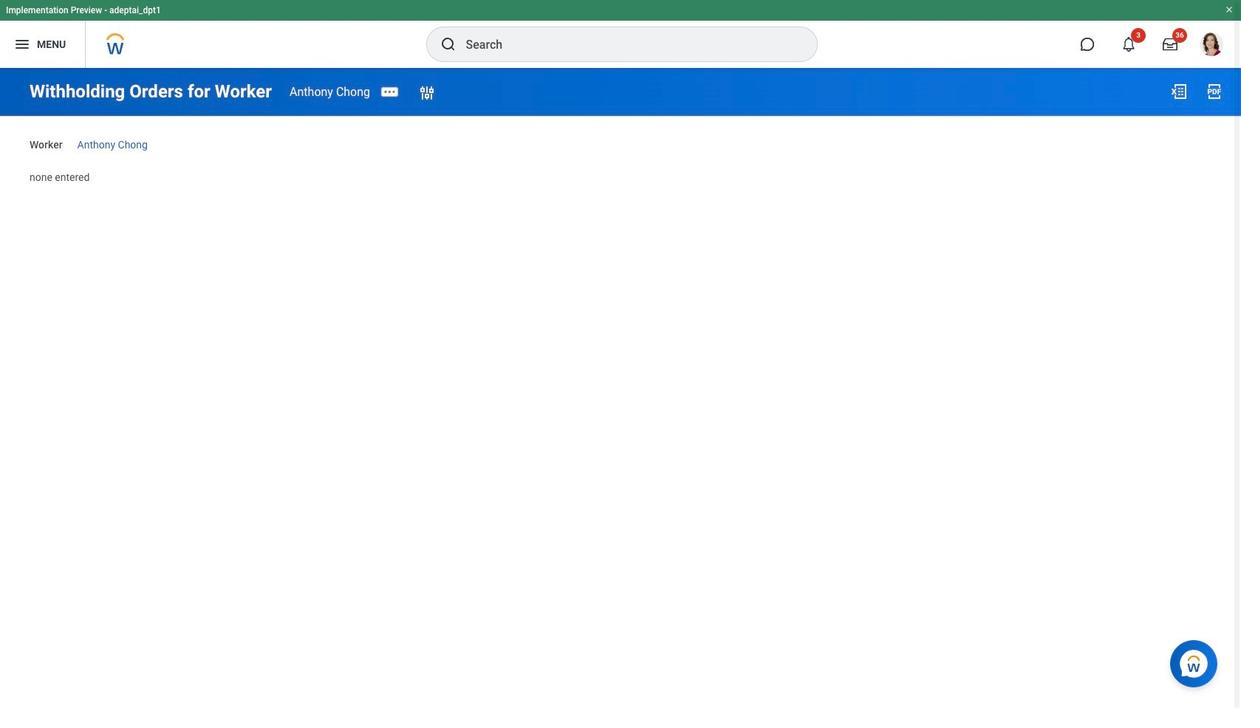 Task type: locate. For each thing, give the bounding box(es) containing it.
notifications large image
[[1122, 37, 1136, 52]]

profile logan mcneil image
[[1200, 33, 1223, 59]]

search image
[[439, 35, 457, 53]]

justify image
[[13, 35, 31, 53]]

banner
[[0, 0, 1241, 68]]

main content
[[0, 68, 1241, 198]]



Task type: describe. For each thing, give the bounding box(es) containing it.
close environment banner image
[[1225, 5, 1234, 14]]

view printable version (pdf) image
[[1206, 83, 1223, 100]]

Search Workday  search field
[[466, 28, 786, 61]]

export to excel image
[[1170, 83, 1188, 100]]

inbox large image
[[1163, 37, 1178, 52]]

change selection image
[[418, 85, 436, 102]]



Task type: vqa. For each thing, say whether or not it's contained in the screenshot.
inbox image to the top
no



